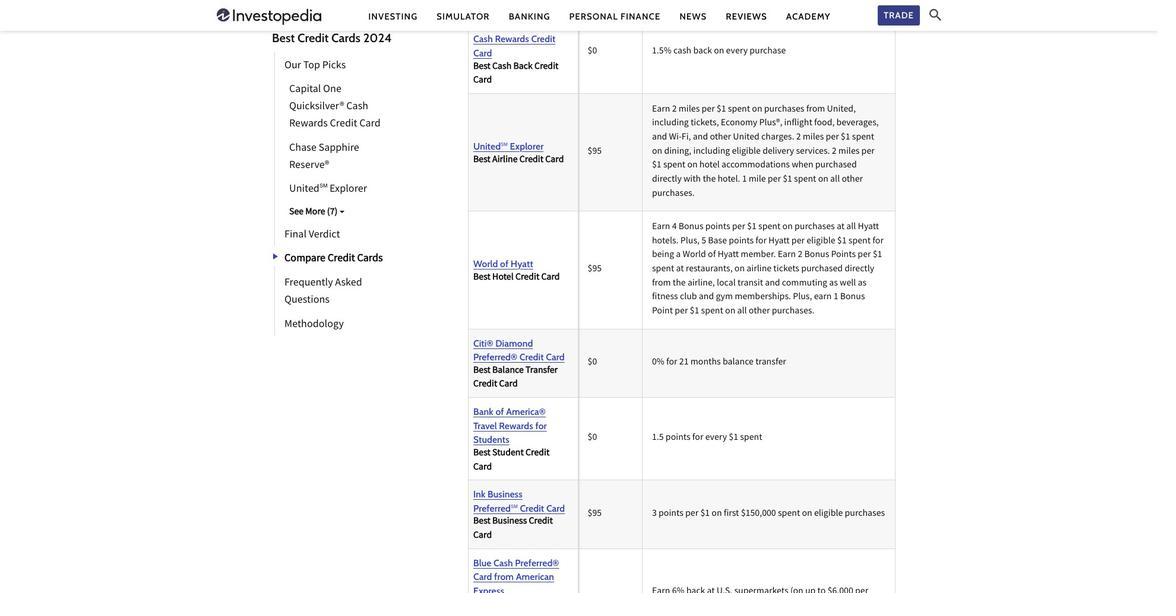 Task type: vqa. For each thing, say whether or not it's contained in the screenshot.


Task type: describe. For each thing, give the bounding box(es) containing it.
finance
[[621, 11, 661, 22]]

asked
[[335, 276, 362, 292]]

capital for capital one quicksilver cash rewards credit card best cash back credit card
[[473, 19, 502, 31]]

citi® for citi® diamond preferred® credit card
[[289, 206, 309, 222]]

1 horizontal spatial american
[[516, 572, 554, 583]]

and left the wi-
[[652, 131, 667, 145]]

1 vertical spatial plus,
[[793, 291, 812, 305]]

best inside capital one quicksilver cash rewards credit card best cash back credit card
[[473, 60, 491, 74]]

and right fi,
[[693, 131, 708, 145]]

points right 3
[[659, 507, 684, 521]]

more
[[306, 206, 325, 220]]

fitness
[[652, 291, 678, 305]]

of for bank of america® travel rewards for students best student credit card
[[496, 406, 504, 418]]

on up the united
[[752, 103, 762, 117]]

on left airline
[[735, 263, 745, 277]]

united℠ explorer
[[289, 182, 367, 198]]

hotel
[[492, 271, 514, 285]]

card inside capital one quicksilver® cash rewards credit card
[[359, 117, 381, 133]]

member.
[[741, 249, 776, 263]]

1 vertical spatial united℠ explorer link
[[274, 176, 367, 201]]

quicksilver®
[[289, 99, 344, 116]]

2024
[[363, 30, 392, 45]]

methodology
[[284, 317, 344, 333]]

credit inside world of hyatt best hotel credit card
[[516, 271, 539, 285]]

0 horizontal spatial miles
[[679, 103, 700, 117]]

for inside the bank of america® travel rewards for students best student credit card
[[535, 420, 547, 432]]

trade link
[[878, 5, 920, 26]]

0 horizontal spatial blue cash preferred® card from american express link
[[274, 201, 411, 242]]

purchases inside earn 4 bonus points per $1 spent on purchases at all hyatt hotels. plus, 5 base points for hyatt per eligible $1 spent for being a world of hyatt member. earn 2 bonus points per $1 spent at restaurants, on airline tickets purchased directly from the airline, local transit and commuting as well as fitness club and gym memberships. plus, earn 1 bonus point per $1 spent on all other purchases.
[[795, 220, 835, 235]]

chase
[[289, 141, 316, 157]]

cash inside capital one quicksilver® cash rewards credit card
[[346, 99, 368, 116]]

1 horizontal spatial bank of america® travel rewards for students link
[[473, 405, 568, 447]]

0 horizontal spatial ink business preferred℠ credit card link
[[274, 201, 411, 242]]

academy
[[786, 11, 831, 22]]

1 horizontal spatial blue cash preferred® card from american express
[[473, 558, 559, 593]]

charges.
[[761, 131, 794, 145]]

methodology link
[[274, 312, 344, 336]]

1 vertical spatial citi® diamond preferred® credit card link
[[473, 337, 568, 365]]

platinum
[[344, 206, 385, 222]]

students for bank of america® travel rewards for students best student credit card
[[473, 434, 510, 446]]

america® for bank of america® travel rewards for students
[[327, 206, 368, 222]]

0 vertical spatial including
[[652, 117, 689, 131]]

questions
[[284, 293, 330, 309]]

0 vertical spatial citi® diamond preferred® credit card link
[[274, 201, 411, 242]]

airline,
[[688, 277, 715, 291]]

of for bank of america® travel rewards for students
[[314, 206, 325, 222]]

simulator link
[[437, 10, 490, 23]]

0 vertical spatial blue cash preferred® card from american express
[[289, 206, 406, 239]]

see
[[289, 206, 304, 220]]

banking link
[[509, 10, 550, 23]]

2 horizontal spatial all
[[847, 220, 856, 235]]

0 vertical spatial bonus
[[679, 220, 704, 235]]

reviews link
[[726, 10, 767, 23]]

rewards for capital one quicksilver cash rewards credit card best cash back credit card
[[495, 33, 529, 45]]

back
[[693, 45, 712, 59]]

bank of america® travel rewards for students best student credit card
[[473, 406, 550, 475]]

0 vertical spatial blue
[[289, 206, 310, 222]]

$0 for best student credit card
[[588, 431, 597, 446]]

capital for capital one platinum secured
[[289, 206, 321, 222]]

2 vertical spatial all
[[737, 305, 747, 319]]

other inside earn 4 bonus points per $1 spent on purchases at all hyatt hotels. plus, 5 base points for hyatt per eligible $1 spent for being a world of hyatt member. earn 2 bonus points per $1 spent at restaurants, on airline tickets purchased directly from the airline, local transit and commuting as well as fitness club and gym memberships. plus, earn 1 bonus point per $1 spent on all other purchases.
[[749, 305, 770, 319]]

top
[[303, 58, 320, 74]]

savorone®
[[348, 206, 397, 222]]

with
[[684, 173, 701, 187]]

credit inside capital one® savorone® cash rewards credit card
[[354, 223, 381, 239]]

bank for bank of america® travel rewards for students
[[289, 206, 312, 222]]

purchases. inside earn 2 miles per $1 spent on purchases from united, including tickets, economy plus®, inflight food, beverages, and wi-fi, and other united charges. 2 miles per $1 spent on dining, including eligible delivery services. 2 miles per $1 spent on hotel accommodations when purchased directly with the hotel. 1 mile per $1 spent on all other purchases.
[[652, 187, 695, 201]]

compare
[[284, 252, 326, 268]]

cards for compare credit cards
[[357, 252, 383, 268]]

airline
[[747, 263, 772, 277]]

best inside the bank of america® travel rewards for students best student credit card
[[473, 447, 491, 461]]

2 as from the left
[[858, 277, 867, 291]]

inflight
[[784, 117, 812, 131]]

1 vertical spatial bonus
[[804, 249, 829, 263]]

cards for best credit cards 2024
[[331, 30, 361, 45]]

citi® diamond preferred® credit card best balance transfer credit card
[[473, 338, 565, 392]]

per up tickets
[[792, 234, 805, 249]]

fi,
[[682, 131, 691, 145]]

points right base
[[729, 234, 754, 249]]

balance
[[492, 364, 524, 378]]

our
[[284, 58, 301, 74]]

capital for capital one quicksilver® cash rewards credit card
[[289, 82, 321, 98]]

2 vertical spatial eligible
[[814, 507, 843, 521]]

travel for bank of america® travel rewards for students best student credit card
[[473, 420, 497, 432]]

0%
[[652, 356, 665, 370]]

hotel
[[700, 159, 720, 173]]

see more (7)
[[289, 206, 338, 220]]

1 vertical spatial including
[[693, 145, 730, 159]]

restaurants,
[[686, 263, 733, 277]]

2 right charges.
[[796, 131, 801, 145]]

2 horizontal spatial miles
[[839, 145, 860, 159]]

0 vertical spatial express
[[360, 223, 394, 239]]

purchase
[[750, 45, 786, 59]]

credit inside ink business preferred℠ credit card
[[289, 223, 317, 239]]

united
[[733, 131, 760, 145]]

per right mile
[[768, 173, 781, 187]]

plus®,
[[759, 117, 782, 131]]

best inside world of hyatt best hotel credit card
[[473, 271, 491, 285]]

transfer
[[756, 356, 786, 370]]

united℠ explorer best airline credit card
[[473, 141, 564, 167]]

(7)
[[327, 206, 338, 220]]

personal finance
[[569, 11, 661, 22]]

verdict
[[309, 227, 340, 244]]

transfer
[[526, 364, 558, 378]]

reserve®
[[289, 158, 329, 174]]

frequently asked questions link
[[274, 270, 397, 312]]

gym
[[716, 291, 733, 305]]

1 horizontal spatial express
[[473, 586, 504, 593]]

preferred℠ for ink business preferred℠ credit card
[[347, 206, 397, 222]]

0 vertical spatial bank of america® travel rewards for students link
[[274, 201, 411, 242]]

our top picks link
[[274, 52, 346, 77]]

rewards for capital one quicksilver® cash rewards credit card
[[289, 117, 328, 133]]

chase sapphire reserve® link
[[274, 135, 397, 176]]

eligible inside earn 2 miles per $1 spent on purchases from united, including tickets, economy plus®, inflight food, beverages, and wi-fi, and other united charges. 2 miles per $1 spent on dining, including eligible delivery services. 2 miles per $1 spent on hotel accommodations when purchased directly with the hotel. 1 mile per $1 spent on all other purchases.
[[732, 145, 761, 159]]

compare credit cards link
[[274, 246, 383, 270]]

card inside citi® diamond preferred® credit card
[[319, 223, 340, 239]]

base
[[708, 234, 727, 249]]

0 horizontal spatial american
[[315, 223, 357, 239]]

0 vertical spatial every
[[726, 45, 748, 59]]

united,
[[827, 103, 856, 117]]

america® for bank of america® travel rewards for students best student credit card
[[506, 406, 546, 418]]

final
[[284, 227, 307, 244]]

2 vertical spatial earn
[[778, 249, 796, 263]]

delivery
[[763, 145, 794, 159]]

0 vertical spatial other
[[710, 131, 731, 145]]

academy link
[[786, 10, 831, 23]]

accommodations
[[722, 159, 790, 173]]

on up tickets
[[783, 220, 793, 235]]

bank of america® travel rewards for students
[[289, 206, 397, 239]]

ink business preferred℠ credit card
[[289, 206, 397, 239]]

chase sapphire reserve®
[[289, 141, 359, 174]]

1 horizontal spatial miles
[[803, 131, 824, 145]]

$95 for best business credit card
[[588, 507, 602, 521]]

purchased inside earn 2 miles per $1 spent on purchases from united, including tickets, economy plus®, inflight food, beverages, and wi-fi, and other united charges. 2 miles per $1 spent on dining, including eligible delivery services. 2 miles per $1 spent on hotel accommodations when purchased directly with the hotel. 1 mile per $1 spent on all other purchases.
[[815, 159, 857, 173]]

when
[[792, 159, 813, 173]]

per right base
[[732, 220, 745, 235]]

1.5%
[[652, 45, 672, 59]]

united℠ for united℠ explorer best airline credit card
[[473, 141, 508, 152]]

wi-
[[669, 131, 682, 145]]

points right 1.5
[[666, 431, 691, 446]]

on right when
[[818, 173, 828, 187]]

capital one® savorone® cash rewards credit card link
[[274, 201, 411, 242]]

capital one® savorone® cash rewards credit card
[[289, 206, 405, 239]]

from inside earn 2 miles per $1 spent on purchases from united, including tickets, economy plus®, inflight food, beverages, and wi-fi, and other united charges. 2 miles per $1 spent on dining, including eligible delivery services. 2 miles per $1 spent on hotel accommodations when purchased directly with the hotel. 1 mile per $1 spent on all other purchases.
[[806, 103, 825, 117]]

and right club on the right of the page
[[699, 291, 714, 305]]

citi® diamond preferred® credit card
[[289, 206, 401, 239]]

cash inside capital one® savorone® cash rewards credit card
[[289, 223, 311, 239]]

5
[[702, 234, 706, 249]]

the inside earn 4 bonus points per $1 spent on purchases at all hyatt hotels. plus, 5 base points for hyatt per eligible $1 spent for being a world of hyatt member. earn 2 bonus points per $1 spent at restaurants, on airline tickets purchased directly from the airline, local transit and commuting as well as fitness club and gym memberships. plus, earn 1 bonus point per $1 spent on all other purchases.
[[673, 277, 686, 291]]

points up restaurants,
[[705, 220, 730, 235]]

citi® for citi® diamond preferred® credit card best balance transfer credit card
[[473, 338, 493, 349]]

2 vertical spatial purchases
[[845, 507, 885, 521]]

frequently
[[284, 276, 333, 292]]

picks
[[322, 58, 346, 74]]

beverages,
[[837, 117, 879, 131]]

1 horizontal spatial at
[[837, 220, 845, 235]]

students for bank of america® travel rewards for students
[[347, 223, 387, 239]]

memberships.
[[735, 291, 791, 305]]

directly inside earn 2 miles per $1 spent on purchases from united, including tickets, economy plus®, inflight food, beverages, and wi-fi, and other united charges. 2 miles per $1 spent on dining, including eligible delivery services. 2 miles per $1 spent on hotel accommodations when purchased directly with the hotel. 1 mile per $1 spent on all other purchases.
[[652, 173, 682, 187]]

local
[[717, 277, 736, 291]]

2 horizontal spatial bonus
[[840, 291, 865, 305]]

best credit cards 2024
[[272, 30, 392, 45]]

1 vertical spatial at
[[676, 263, 684, 277]]

news
[[680, 11, 707, 22]]

ink for ink business preferred℠ credit card
[[289, 206, 303, 222]]

best inside ink business preferred℠ credit card best business credit card
[[473, 515, 491, 529]]

earn for earn 4 bonus points per $1 spent on purchases at all hyatt hotels. plus, 5 base points for hyatt per eligible $1 spent for being a world of hyatt member. earn 2 bonus points per $1 spent at restaurants, on airline tickets purchased directly from the airline, local transit and commuting as well as fitness club and gym memberships. plus, earn 1 bonus point per $1 spent on all other purchases.
[[652, 220, 670, 235]]

one for quicksilver
[[504, 19, 521, 31]]

a
[[676, 249, 681, 263]]

on right $150,000
[[802, 507, 812, 521]]

best inside united℠ explorer best airline credit card
[[473, 153, 491, 167]]

per down united,
[[826, 131, 839, 145]]

1.5
[[652, 431, 664, 446]]

world inside earn 4 bonus points per $1 spent on purchases at all hyatt hotels. plus, 5 base points for hyatt per eligible $1 spent for being a world of hyatt member. earn 2 bonus points per $1 spent at restaurants, on airline tickets purchased directly from the airline, local transit and commuting as well as fitness club and gym memberships. plus, earn 1 bonus point per $1 spent on all other purchases.
[[683, 249, 706, 263]]

from inside earn 4 bonus points per $1 spent on purchases at all hyatt hotels. plus, 5 base points for hyatt per eligible $1 spent for being a world of hyatt member. earn 2 bonus points per $1 spent at restaurants, on airline tickets purchased directly from the airline, local transit and commuting as well as fitness club and gym memberships. plus, earn 1 bonus point per $1 spent on all other purchases.
[[652, 277, 671, 291]]

trade
[[884, 10, 914, 21]]



Task type: locate. For each thing, give the bounding box(es) containing it.
miles up fi,
[[679, 103, 700, 117]]

1 vertical spatial diamond
[[495, 338, 533, 349]]

0 vertical spatial purchased
[[815, 159, 857, 173]]

0 vertical spatial the
[[703, 173, 716, 187]]

0 vertical spatial students
[[347, 223, 387, 239]]

0 horizontal spatial united℠
[[289, 182, 328, 198]]

one for quicksilver®
[[323, 82, 341, 98]]

simulator
[[437, 11, 490, 22]]

earn right the member.
[[778, 249, 796, 263]]

1 horizontal spatial students
[[473, 434, 510, 446]]

capital one platinum secured link
[[274, 201, 411, 242]]

at right "being" on the right
[[676, 263, 684, 277]]

explorer for united℠ explorer
[[330, 182, 367, 198]]

earn inside earn 2 miles per $1 spent on purchases from united, including tickets, economy plus®, inflight food, beverages, and wi-fi, and other united charges. 2 miles per $1 spent on dining, including eligible delivery services. 2 miles per $1 spent on hotel accommodations when purchased directly with the hotel. 1 mile per $1 spent on all other purchases.
[[652, 103, 670, 117]]

all up points
[[847, 220, 856, 235]]

business for ink business preferred℠ credit card best business credit card
[[488, 489, 523, 500]]

as right 'well'
[[858, 277, 867, 291]]

preferred® inside the citi® diamond preferred® credit card best balance transfer credit card
[[473, 352, 517, 363]]

0 vertical spatial $0
[[588, 45, 597, 59]]

1 vertical spatial one
[[323, 82, 341, 98]]

one®
[[323, 206, 346, 222]]

business inside ink business preferred℠ credit card
[[305, 206, 345, 222]]

0 vertical spatial earn
[[652, 103, 670, 117]]

every right 1.5
[[705, 431, 727, 446]]

1 vertical spatial preferred℠
[[473, 503, 518, 514]]

eligible
[[732, 145, 761, 159], [807, 234, 835, 249], [814, 507, 843, 521]]

0 vertical spatial united℠ explorer link
[[473, 140, 568, 154]]

0% for 21 months balance transfer
[[652, 356, 786, 370]]

cards up "picks"
[[331, 30, 361, 45]]

of inside the bank of america® travel rewards for students best student credit card
[[496, 406, 504, 418]]

best
[[272, 30, 295, 45], [473, 60, 491, 74], [473, 153, 491, 167], [473, 271, 491, 285], [473, 364, 491, 378], [473, 447, 491, 461], [473, 515, 491, 529]]

earn up the wi-
[[652, 103, 670, 117]]

2 inside earn 4 bonus points per $1 spent on purchases at all hyatt hotels. plus, 5 base points for hyatt per eligible $1 spent for being a world of hyatt member. earn 2 bonus points per $1 spent at restaurants, on airline tickets purchased directly from the airline, local transit and commuting as well as fitness club and gym memberships. plus, earn 1 bonus point per $1 spent on all other purchases.
[[798, 249, 803, 263]]

per down beverages,
[[862, 145, 875, 159]]

21
[[679, 356, 689, 370]]

0 vertical spatial cards
[[331, 30, 361, 45]]

0 horizontal spatial united℠ explorer link
[[274, 176, 367, 201]]

purchases. down commuting
[[772, 305, 815, 319]]

0 horizontal spatial 1
[[742, 173, 747, 187]]

bank for bank of america® travel rewards for students best student credit card
[[473, 406, 493, 418]]

credit inside capital one quicksilver® cash rewards credit card
[[330, 117, 357, 133]]

hotels.
[[652, 234, 679, 249]]

rewards inside capital one quicksilver cash rewards credit card best cash back credit card
[[495, 33, 529, 45]]

banking
[[509, 11, 550, 22]]

1 as from the left
[[829, 277, 838, 291]]

card inside world of hyatt best hotel credit card
[[541, 271, 560, 285]]

ink inside ink business preferred℠ credit card
[[289, 206, 303, 222]]

the inside earn 2 miles per $1 spent on purchases from united, including tickets, economy plus®, inflight food, beverages, and wi-fi, and other united charges. 2 miles per $1 spent on dining, including eligible delivery services. 2 miles per $1 spent on hotel accommodations when purchased directly with the hotel. 1 mile per $1 spent on all other purchases.
[[703, 173, 716, 187]]

hotel.
[[718, 173, 740, 187]]

explorer for united℠ explorer best airline credit card
[[510, 141, 544, 152]]

0 vertical spatial bank
[[289, 206, 312, 222]]

0 horizontal spatial purchases.
[[652, 187, 695, 201]]

3 points per $1 on first $150,000 spent on eligible purchases
[[652, 507, 885, 521]]

blue cash preferred® card from american express
[[289, 206, 406, 239], [473, 558, 559, 593]]

capital inside capital one quicksilver® cash rewards credit card
[[289, 82, 321, 98]]

of inside bank of america® travel rewards for students
[[314, 206, 325, 222]]

bonus right 4
[[679, 220, 704, 235]]

points
[[705, 220, 730, 235], [729, 234, 754, 249], [666, 431, 691, 446], [659, 507, 684, 521]]

tickets
[[774, 263, 799, 277]]

bank of america® travel rewards for students link
[[274, 201, 411, 242], [473, 405, 568, 447]]

credit inside 'link'
[[328, 252, 355, 268]]

0 horizontal spatial other
[[710, 131, 731, 145]]

bank inside bank of america® travel rewards for students
[[289, 206, 312, 222]]

1 horizontal spatial citi® diamond preferred® credit card link
[[473, 337, 568, 365]]

for inside bank of america® travel rewards for students
[[330, 223, 345, 239]]

1 horizontal spatial directly
[[845, 263, 874, 277]]

purchased right when
[[815, 159, 857, 173]]

directly right commuting
[[845, 263, 874, 277]]

students inside bank of america® travel rewards for students
[[347, 223, 387, 239]]

all right gym
[[737, 305, 747, 319]]

per right points
[[858, 249, 871, 263]]

world for world of hyatt credit card
[[289, 206, 316, 222]]

america® inside bank of america® travel rewards for students
[[327, 206, 368, 222]]

2 up commuting
[[798, 249, 803, 263]]

1.5 points for every $1 spent
[[652, 431, 762, 446]]

credit inside united℠ explorer best airline credit card
[[520, 153, 544, 167]]

bonus right earn
[[840, 291, 865, 305]]

one inside capital one platinum secured
[[323, 206, 341, 222]]

1 vertical spatial bank
[[473, 406, 493, 418]]

capital for capital one® savorone® cash rewards credit card
[[289, 206, 321, 222]]

1 horizontal spatial bonus
[[804, 249, 829, 263]]

transit
[[738, 277, 763, 291]]

world right the a
[[683, 249, 706, 263]]

1 horizontal spatial america®
[[506, 406, 546, 418]]

purchases.
[[652, 187, 695, 201], [772, 305, 815, 319]]

1 vertical spatial 1
[[834, 291, 838, 305]]

club
[[680, 291, 697, 305]]

1 vertical spatial blue
[[473, 558, 491, 569]]

card
[[473, 47, 492, 59], [473, 74, 492, 88], [359, 117, 381, 133], [545, 153, 564, 167], [385, 206, 406, 222], [386, 206, 408, 222], [319, 223, 340, 239], [319, 223, 340, 239], [383, 223, 405, 239], [541, 271, 560, 285], [546, 352, 565, 363], [499, 378, 518, 392], [473, 461, 492, 475], [546, 503, 565, 514], [473, 529, 492, 543], [473, 572, 492, 583]]

$0 for best cash back credit card
[[588, 45, 597, 59]]

$0 for best balance transfer credit card
[[588, 356, 597, 370]]

2 right the services.
[[832, 145, 837, 159]]

2 up the wi-
[[672, 103, 677, 117]]

earn
[[652, 103, 670, 117], [652, 220, 670, 235], [778, 249, 796, 263]]

3
[[652, 507, 657, 521]]

purchases. up 4
[[652, 187, 695, 201]]

4
[[672, 220, 677, 235]]

0 vertical spatial united℠
[[473, 141, 508, 152]]

1 horizontal spatial citi®
[[473, 338, 493, 349]]

0 horizontal spatial diamond
[[311, 206, 352, 222]]

on left first
[[712, 507, 722, 521]]

1 vertical spatial every
[[705, 431, 727, 446]]

capital inside capital one quicksilver cash rewards credit card best cash back credit card
[[473, 19, 502, 31]]

1 horizontal spatial all
[[830, 173, 840, 187]]

directly left 'with'
[[652, 173, 682, 187]]

the right 'with'
[[703, 173, 716, 187]]

$95
[[588, 145, 602, 159], [588, 263, 602, 277], [588, 507, 602, 521]]

capital one platinum secured
[[289, 206, 385, 239]]

1 vertical spatial purchases
[[795, 220, 835, 235]]

being
[[652, 249, 674, 263]]

first
[[724, 507, 739, 521]]

0 horizontal spatial citi® diamond preferred® credit card link
[[274, 201, 411, 242]]

one inside capital one quicksilver® cash rewards credit card
[[323, 82, 341, 98]]

the left airline,
[[673, 277, 686, 291]]

cards
[[331, 30, 361, 45], [357, 252, 383, 268]]

rewards inside capital one® savorone® cash rewards credit card
[[313, 223, 352, 239]]

0 horizontal spatial blue
[[289, 206, 310, 222]]

1 vertical spatial purchased
[[801, 263, 843, 277]]

preferred℠ for ink business preferred℠ credit card best business credit card
[[473, 503, 518, 514]]

personal
[[569, 11, 618, 22]]

on down local
[[725, 305, 736, 319]]

diamond for citi® diamond preferred® credit card
[[311, 206, 352, 222]]

3 $95 from the top
[[588, 507, 602, 521]]

on left hotel
[[687, 159, 698, 173]]

purchases inside earn 2 miles per $1 spent on purchases from united, including tickets, economy plus®, inflight food, beverages, and wi-fi, and other united charges. 2 miles per $1 spent on dining, including eligible delivery services. 2 miles per $1 spent on hotel accommodations when purchased directly with the hotel. 1 mile per $1 spent on all other purchases.
[[764, 103, 804, 117]]

2 vertical spatial one
[[323, 206, 341, 222]]

on left dining,
[[652, 145, 662, 159]]

secured
[[289, 223, 326, 239]]

explorer up world of hyatt credit card link
[[330, 182, 367, 198]]

1 horizontal spatial 1
[[834, 291, 838, 305]]

ink
[[289, 206, 303, 222], [473, 489, 486, 500]]

one
[[504, 19, 521, 31], [323, 82, 341, 98], [323, 206, 341, 222]]

miles down beverages,
[[839, 145, 860, 159]]

sapphire
[[319, 141, 359, 157]]

rewards for bank of america® travel rewards for students
[[289, 223, 328, 239]]

1 horizontal spatial travel
[[473, 420, 497, 432]]

directly inside earn 4 bonus points per $1 spent on purchases at all hyatt hotels. plus, 5 base points for hyatt per eligible $1 spent for being a world of hyatt member. earn 2 bonus points per $1 spent at restaurants, on airline tickets purchased directly from the airline, local transit and commuting as well as fitness club and gym memberships. plus, earn 1 bonus point per $1 spent on all other purchases.
[[845, 263, 874, 277]]

all right when
[[830, 173, 840, 187]]

frequently asked questions
[[284, 276, 362, 309]]

1 horizontal spatial purchases.
[[772, 305, 815, 319]]

preferred℠ inside ink business preferred℠ credit card best business credit card
[[473, 503, 518, 514]]

travel inside bank of america® travel rewards for students
[[370, 206, 397, 222]]

plus,
[[681, 234, 700, 249], [793, 291, 812, 305]]

2 $0 from the top
[[588, 356, 597, 370]]

citi®
[[289, 206, 309, 222], [473, 338, 493, 349]]

well
[[840, 277, 856, 291]]

0 horizontal spatial preferred℠
[[347, 206, 397, 222]]

earn left 4
[[652, 220, 670, 235]]

united℠ up see more (7)
[[289, 182, 328, 198]]

1 $95 from the top
[[588, 145, 602, 159]]

earn 2 miles per $1 spent on purchases from united, including tickets, economy plus®, inflight food, beverages, and wi-fi, and other united charges. 2 miles per $1 spent on dining, including eligible delivery services. 2 miles per $1 spent on hotel accommodations when purchased directly with the hotel. 1 mile per $1 spent on all other purchases.
[[652, 103, 879, 201]]

1 vertical spatial directly
[[845, 263, 874, 277]]

other down transit
[[749, 305, 770, 319]]

2 horizontal spatial world
[[683, 249, 706, 263]]

quicksilver
[[523, 19, 567, 31]]

1 vertical spatial cards
[[357, 252, 383, 268]]

0 horizontal spatial students
[[347, 223, 387, 239]]

card inside united℠ explorer best airline credit card
[[545, 153, 564, 167]]

citi® up balance
[[473, 338, 493, 349]]

dining,
[[664, 145, 692, 159]]

2 $95 from the top
[[588, 263, 602, 277]]

1 horizontal spatial ink
[[473, 489, 486, 500]]

every left purchase
[[726, 45, 748, 59]]

0 vertical spatial $95
[[588, 145, 602, 159]]

student
[[492, 447, 524, 461]]

world inside world of hyatt best hotel credit card
[[473, 259, 498, 270]]

cards up asked
[[357, 252, 383, 268]]

students inside the bank of america® travel rewards for students best student credit card
[[473, 434, 510, 446]]

diamond inside the citi® diamond preferred® credit card best balance transfer credit card
[[495, 338, 533, 349]]

explorer up airline
[[510, 141, 544, 152]]

1 vertical spatial america®
[[506, 406, 546, 418]]

explorer inside united℠ explorer best airline credit card
[[510, 141, 544, 152]]

0 vertical spatial travel
[[370, 206, 397, 222]]

1 vertical spatial earn
[[652, 220, 670, 235]]

united℠ up airline
[[473, 141, 508, 152]]

purchases. inside earn 4 bonus points per $1 spent on purchases at all hyatt hotels. plus, 5 base points for hyatt per eligible $1 spent for being a world of hyatt member. earn 2 bonus points per $1 spent at restaurants, on airline tickets purchased directly from the airline, local transit and commuting as well as fitness club and gym memberships. plus, earn 1 bonus point per $1 spent on all other purchases.
[[772, 305, 815, 319]]

of for world of hyatt best hotel credit card
[[500, 259, 509, 270]]

0 vertical spatial 1
[[742, 173, 747, 187]]

hyatt inside world of hyatt best hotel credit card
[[511, 259, 533, 270]]

bonus
[[679, 220, 704, 235], [804, 249, 829, 263], [840, 291, 865, 305]]

1 horizontal spatial bank
[[473, 406, 493, 418]]

0 horizontal spatial bank
[[289, 206, 312, 222]]

of
[[314, 206, 325, 222], [318, 206, 328, 222], [708, 249, 716, 263], [500, 259, 509, 270], [496, 406, 504, 418]]

preferred®
[[336, 206, 382, 222], [354, 206, 401, 222], [473, 352, 517, 363], [515, 558, 559, 569]]

2
[[672, 103, 677, 117], [796, 131, 801, 145], [832, 145, 837, 159], [798, 249, 803, 263]]

1 horizontal spatial blue
[[473, 558, 491, 569]]

1 horizontal spatial other
[[749, 305, 770, 319]]

purchased inside earn 4 bonus points per $1 spent on purchases at all hyatt hotels. plus, 5 base points for hyatt per eligible $1 spent for being a world of hyatt member. earn 2 bonus points per $1 spent at restaurants, on airline tickets purchased directly from the airline, local transit and commuting as well as fitness club and gym memberships. plus, earn 1 bonus point per $1 spent on all other purchases.
[[801, 263, 843, 277]]

purchases
[[764, 103, 804, 117], [795, 220, 835, 235], [845, 507, 885, 521]]

preferred℠ inside ink business preferred℠ credit card
[[347, 206, 397, 222]]

rewards for bank of america® travel rewards for students best student credit card
[[499, 420, 533, 432]]

final verdict
[[284, 227, 340, 244]]

1 left mile
[[742, 173, 747, 187]]

1 vertical spatial american
[[516, 572, 554, 583]]

of inside world of hyatt best hotel credit card
[[500, 259, 509, 270]]

2 vertical spatial business
[[492, 515, 527, 529]]

citi® up secured
[[289, 206, 309, 222]]

0 horizontal spatial america®
[[327, 206, 368, 222]]

1 vertical spatial bank of america® travel rewards for students link
[[473, 405, 568, 447]]

1 vertical spatial explorer
[[330, 182, 367, 198]]

0 horizontal spatial express
[[360, 223, 394, 239]]

1 inside earn 2 miles per $1 spent on purchases from united, including tickets, economy plus®, inflight food, beverages, and wi-fi, and other united charges. 2 miles per $1 spent on dining, including eligible delivery services. 2 miles per $1 spent on hotel accommodations when purchased directly with the hotel. 1 mile per $1 spent on all other purchases.
[[742, 173, 747, 187]]

3 $0 from the top
[[588, 431, 597, 446]]

best inside the citi® diamond preferred® credit card best balance transfer credit card
[[473, 364, 491, 378]]

diamond inside citi® diamond preferred® credit card
[[311, 206, 352, 222]]

per left economy in the right of the page
[[702, 103, 715, 117]]

$95 for best airline credit card
[[588, 145, 602, 159]]

including down tickets,
[[693, 145, 730, 159]]

1 vertical spatial travel
[[473, 420, 497, 432]]

including up dining,
[[652, 117, 689, 131]]

0 horizontal spatial including
[[652, 117, 689, 131]]

1 horizontal spatial including
[[693, 145, 730, 159]]

on right back
[[714, 45, 724, 59]]

per right point at the bottom right of the page
[[675, 305, 688, 319]]

travel for bank of america® travel rewards for students
[[370, 206, 397, 222]]

purchased up earn
[[801, 263, 843, 277]]

citi® inside citi® diamond preferred® credit card
[[289, 206, 309, 222]]

rewards inside bank of america® travel rewards for students
[[289, 223, 328, 239]]

citi® diamond preferred® credit card link
[[274, 201, 411, 242], [473, 337, 568, 365]]

1 horizontal spatial world
[[473, 259, 498, 270]]

0 horizontal spatial travel
[[370, 206, 397, 222]]

one inside capital one quicksilver cash rewards credit card best cash back credit card
[[504, 19, 521, 31]]

1 horizontal spatial blue cash preferred® card from american express link
[[473, 556, 568, 593]]

0 vertical spatial america®
[[327, 206, 368, 222]]

eligible inside earn 4 bonus points per $1 spent on purchases at all hyatt hotels. plus, 5 base points for hyatt per eligible $1 spent for being a world of hyatt member. earn 2 bonus points per $1 spent at restaurants, on airline tickets purchased directly from the airline, local transit and commuting as well as fitness club and gym memberships. plus, earn 1 bonus point per $1 spent on all other purchases.
[[807, 234, 835, 249]]

bank
[[289, 206, 312, 222], [473, 406, 493, 418]]

point
[[652, 305, 673, 319]]

investopedia homepage image
[[217, 7, 321, 26]]

of inside earn 4 bonus points per $1 spent on purchases at all hyatt hotels. plus, 5 base points for hyatt per eligible $1 spent for being a world of hyatt member. earn 2 bonus points per $1 spent at restaurants, on airline tickets purchased directly from the airline, local transit and commuting as well as fitness club and gym memberships. plus, earn 1 bonus point per $1 spent on all other purchases.
[[708, 249, 716, 263]]

of for world of hyatt credit card
[[318, 206, 328, 222]]

capital one quicksilver® cash rewards credit card
[[289, 82, 381, 133]]

rewards inside the bank of america® travel rewards for students best student credit card
[[499, 420, 533, 432]]

united℠ inside united℠ explorer best airline credit card
[[473, 141, 508, 152]]

1 $0 from the top
[[588, 45, 597, 59]]

1 horizontal spatial united℠ explorer link
[[473, 140, 568, 154]]

capital inside capital one platinum secured
[[289, 206, 321, 222]]

cash
[[473, 33, 493, 45], [492, 60, 512, 74], [346, 99, 368, 116], [312, 206, 334, 222], [289, 223, 311, 239], [494, 558, 513, 569]]

travel inside the bank of america® travel rewards for students best student credit card
[[473, 420, 497, 432]]

world up secured
[[289, 206, 316, 222]]

earn for earn 2 miles per $1 spent on purchases from united, including tickets, economy plus®, inflight food, beverages, and wi-fi, and other united charges. 2 miles per $1 spent on dining, including eligible delivery services. 2 miles per $1 spent on hotel accommodations when purchased directly with the hotel. 1 mile per $1 spent on all other purchases.
[[652, 103, 670, 117]]

one for platinum
[[323, 206, 341, 222]]

earn 4 bonus points per $1 spent on purchases at all hyatt hotels. plus, 5 base points for hyatt per eligible $1 spent for being a world of hyatt member. earn 2 bonus points per $1 spent at restaurants, on airline tickets purchased directly from the airline, local transit and commuting as well as fitness club and gym memberships. plus, earn 1 bonus point per $1 spent on all other purchases.
[[652, 220, 884, 319]]

card inside capital one® savorone® cash rewards credit card
[[383, 223, 405, 239]]

0 vertical spatial eligible
[[732, 145, 761, 159]]

united℠ for united℠ explorer
[[289, 182, 328, 198]]

$95 for best hotel credit card
[[588, 263, 602, 277]]

diamond for citi® diamond preferred® credit card best balance transfer credit card
[[495, 338, 533, 349]]

world of hyatt credit card
[[289, 206, 408, 222]]

all
[[830, 173, 840, 187], [847, 220, 856, 235], [737, 305, 747, 319]]

diamond
[[311, 206, 352, 222], [495, 338, 533, 349]]

at up points
[[837, 220, 845, 235]]

card inside ink business preferred℠ credit card
[[319, 223, 340, 239]]

0 vertical spatial american
[[315, 223, 357, 239]]

bank down balance
[[473, 406, 493, 418]]

and right transit
[[765, 277, 780, 291]]

personal finance link
[[569, 10, 661, 23]]

capital inside capital one® savorone® cash rewards credit card
[[289, 206, 321, 222]]

0 vertical spatial ink business preferred℠ credit card link
[[274, 201, 411, 242]]

rewards for capital one® savorone® cash rewards credit card
[[313, 223, 352, 239]]

preferred® inside citi® diamond preferred® credit card
[[354, 206, 401, 222]]

1 vertical spatial blue cash preferred® card from american express
[[473, 558, 559, 593]]

students up student
[[473, 434, 510, 446]]

blue cash preferred® card from american express link
[[274, 201, 411, 242], [473, 556, 568, 593]]

cards inside 'link'
[[357, 252, 383, 268]]

compare credit cards
[[284, 252, 383, 268]]

plus, left earn
[[793, 291, 812, 305]]

credit inside citi® diamond preferred® credit card
[[289, 223, 317, 239]]

final verdict link
[[274, 222, 340, 246]]

business for ink business preferred℠ credit card
[[305, 206, 345, 222]]

0 horizontal spatial citi®
[[289, 206, 309, 222]]

america® inside the bank of america® travel rewards for students best student credit card
[[506, 406, 546, 418]]

plus, left 5
[[681, 234, 700, 249]]

2 vertical spatial $95
[[588, 507, 602, 521]]

0 horizontal spatial blue cash preferred® card from american express
[[289, 206, 406, 239]]

search image
[[930, 9, 941, 21]]

$150,000
[[741, 507, 776, 521]]

card inside the bank of america® travel rewards for students best student credit card
[[473, 461, 492, 475]]

1 inside earn 4 bonus points per $1 spent on purchases at all hyatt hotels. plus, 5 base points for hyatt per eligible $1 spent for being a world of hyatt member. earn 2 bonus points per $1 spent at restaurants, on airline tickets purchased directly from the airline, local transit and commuting as well as fitness club and gym memberships. plus, earn 1 bonus point per $1 spent on all other purchases.
[[834, 291, 838, 305]]

world of hyatt best hotel credit card
[[473, 259, 560, 285]]

1 vertical spatial $95
[[588, 263, 602, 277]]

0 horizontal spatial as
[[829, 277, 838, 291]]

0 vertical spatial business
[[305, 206, 345, 222]]

bank up secured
[[289, 206, 312, 222]]

ink inside ink business preferred℠ credit card best business credit card
[[473, 489, 486, 500]]

0 vertical spatial plus,
[[681, 234, 700, 249]]

1 horizontal spatial the
[[703, 173, 716, 187]]

per right 3
[[685, 507, 699, 521]]

services.
[[796, 145, 830, 159]]

capital one quicksilver® cash rewards credit card link
[[274, 77, 397, 135]]

0 horizontal spatial all
[[737, 305, 747, 319]]

1 horizontal spatial diamond
[[495, 338, 533, 349]]

credit inside the bank of america® travel rewards for students best student credit card
[[526, 447, 550, 461]]

other left the united
[[710, 131, 731, 145]]

1 horizontal spatial ink business preferred℠ credit card link
[[473, 488, 568, 516]]

cash
[[673, 45, 691, 59]]

world for world of hyatt best hotel credit card
[[473, 259, 498, 270]]

world
[[289, 206, 316, 222], [683, 249, 706, 263], [473, 259, 498, 270]]

tickets,
[[691, 117, 719, 131]]

per
[[702, 103, 715, 117], [826, 131, 839, 145], [862, 145, 875, 159], [768, 173, 781, 187], [732, 220, 745, 235], [792, 234, 805, 249], [858, 249, 871, 263], [675, 305, 688, 319], [685, 507, 699, 521]]

economy
[[721, 117, 757, 131]]

balance
[[723, 356, 754, 370]]

students down platinum
[[347, 223, 387, 239]]

$0
[[588, 45, 597, 59], [588, 356, 597, 370], [588, 431, 597, 446]]

1 horizontal spatial preferred℠
[[473, 503, 518, 514]]

bank inside the bank of america® travel rewards for students best student credit card
[[473, 406, 493, 418]]

miles up when
[[803, 131, 824, 145]]

ink for ink business preferred℠ credit card best business credit card
[[473, 489, 486, 500]]

1 right earn
[[834, 291, 838, 305]]

1 vertical spatial the
[[673, 277, 686, 291]]

0 horizontal spatial directly
[[652, 173, 682, 187]]

world up the hotel
[[473, 259, 498, 270]]

1 vertical spatial business
[[488, 489, 523, 500]]

our top picks
[[284, 58, 346, 74]]

2 horizontal spatial other
[[842, 173, 863, 187]]

rewards inside capital one quicksilver® cash rewards credit card
[[289, 117, 328, 133]]

airline
[[492, 153, 518, 167]]

citi® inside the citi® diamond preferred® credit card best balance transfer credit card
[[473, 338, 493, 349]]

bonus left points
[[804, 249, 829, 263]]

as left 'well'
[[829, 277, 838, 291]]

all inside earn 2 miles per $1 spent on purchases from united, including tickets, economy plus®, inflight food, beverages, and wi-fi, and other united charges. 2 miles per $1 spent on dining, including eligible delivery services. 2 miles per $1 spent on hotel accommodations when purchased directly with the hotel. 1 mile per $1 spent on all other purchases.
[[830, 173, 840, 187]]

other right when
[[842, 173, 863, 187]]



